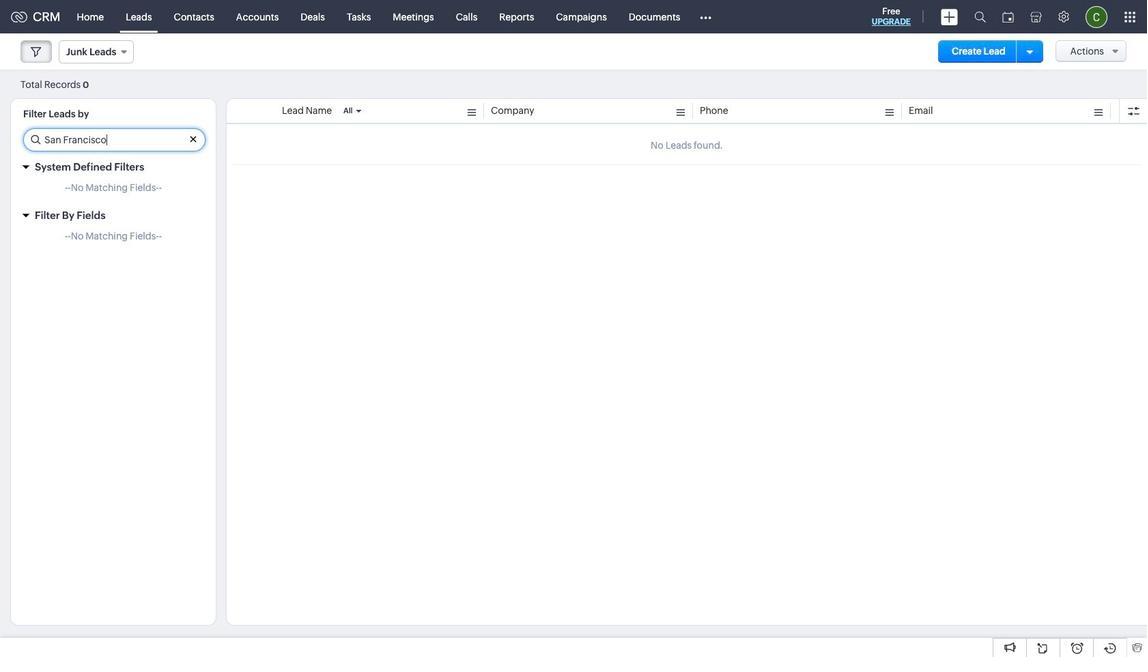 Task type: locate. For each thing, give the bounding box(es) containing it.
0 vertical spatial region
[[11, 179, 216, 204]]

create menu element
[[933, 0, 966, 33]]

1 vertical spatial region
[[11, 227, 216, 252]]

create menu image
[[941, 9, 958, 25]]

search image
[[975, 11, 986, 23]]

region
[[11, 179, 216, 204], [11, 227, 216, 252]]

None field
[[59, 40, 134, 64]]

profile element
[[1078, 0, 1116, 33]]



Task type: describe. For each thing, give the bounding box(es) containing it.
logo image
[[11, 11, 27, 22]]

2 region from the top
[[11, 227, 216, 252]]

1 region from the top
[[11, 179, 216, 204]]

Search text field
[[24, 129, 205, 151]]

profile image
[[1086, 6, 1108, 28]]

calendar image
[[1003, 11, 1014, 22]]

search element
[[966, 0, 994, 33]]

Other Modules field
[[691, 6, 721, 28]]



Task type: vqa. For each thing, say whether or not it's contained in the screenshot.
Profile icon
yes



